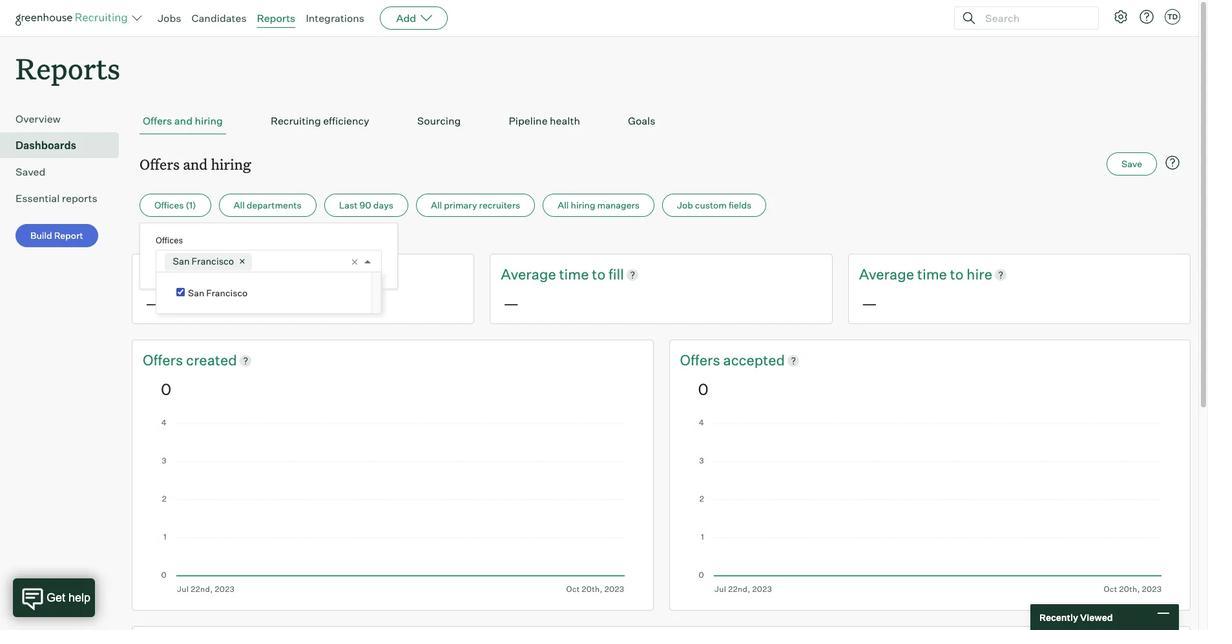 Task type: describe. For each thing, give the bounding box(es) containing it.
xychart image for created
[[161, 420, 625, 594]]

and inside button
[[174, 114, 193, 127]]

sourcing button
[[414, 108, 464, 135]]

to for fill
[[592, 266, 606, 283]]

essential reports link
[[16, 191, 114, 206]]

fields
[[729, 200, 752, 211]]

tab list containing offers and hiring
[[140, 108, 1183, 135]]

1 vertical spatial francisco
[[206, 288, 248, 299]]

rate
[[259, 266, 285, 283]]

average time to for hire
[[859, 266, 967, 283]]

20,
[[191, 234, 206, 245]]

oct
[[174, 234, 189, 245]]

1 horizontal spatial reports
[[257, 12, 296, 25]]

created link
[[186, 351, 237, 371]]

fill link
[[609, 265, 624, 285]]

offers inside button
[[143, 114, 172, 127]]

all primary recruiters
[[431, 200, 520, 211]]

departments
[[247, 200, 302, 211]]

to for hire
[[950, 266, 964, 283]]

xychart image for accepted
[[698, 420, 1162, 594]]

jobs
[[158, 12, 181, 25]]

1 vertical spatial san
[[188, 288, 204, 299]]

recruiting efficiency
[[271, 114, 369, 127]]

0 vertical spatial san francisco
[[173, 256, 234, 267]]

jobs link
[[158, 12, 181, 25]]

viewed
[[1080, 612, 1113, 623]]

1 — from the left
[[145, 294, 161, 313]]

offices for offices
[[156, 235, 183, 246]]

pipeline health button
[[506, 108, 583, 135]]

— for fill
[[504, 294, 519, 313]]

time for fill
[[559, 266, 589, 283]]

offers link for created
[[143, 351, 186, 371]]

offers link for accepted
[[680, 351, 723, 371]]

build
[[30, 230, 52, 241]]

last
[[339, 200, 358, 211]]

jul 22 - oct 20, 2023
[[140, 234, 230, 245]]

fill
[[609, 266, 624, 283]]

save
[[1122, 158, 1142, 169]]

jul
[[140, 234, 153, 245]]

offers and hiring inside the offers and hiring button
[[143, 114, 223, 127]]

essential
[[16, 192, 60, 205]]

average for hire
[[859, 266, 914, 283]]

average link for hire
[[859, 265, 917, 285]]

hiring inside 'button'
[[571, 200, 595, 211]]

all hiring managers
[[558, 200, 640, 211]]

-
[[168, 234, 172, 245]]

goals button
[[625, 108, 659, 135]]

1 vertical spatial hiring
[[211, 155, 251, 174]]

save button
[[1107, 153, 1157, 176]]

0 for accepted
[[698, 380, 709, 399]]

add
[[396, 12, 416, 25]]

greenhouse recruiting image
[[16, 10, 132, 26]]

rate link
[[259, 265, 285, 285]]

integrations link
[[306, 12, 365, 25]]

all primary recruiters button
[[416, 194, 535, 217]]

time link for fill
[[559, 265, 592, 285]]

td button
[[1165, 9, 1181, 25]]

essential reports
[[16, 192, 97, 205]]

reports link
[[257, 12, 296, 25]]

pipeline health
[[509, 114, 580, 127]]

custom
[[695, 200, 727, 211]]

saved link
[[16, 164, 114, 180]]

average link for fill
[[501, 265, 559, 285]]

hire
[[967, 266, 992, 283]]

candidates
[[192, 12, 247, 25]]

offer
[[143, 266, 176, 283]]

job
[[677, 200, 693, 211]]

to link for hire
[[950, 265, 967, 285]]

San Francisco checkbox
[[176, 288, 185, 297]]

candidates link
[[192, 12, 247, 25]]

reports
[[62, 192, 97, 205]]



Task type: vqa. For each thing, say whether or not it's contained in the screenshot.
Product & Design option
no



Task type: locate. For each thing, give the bounding box(es) containing it.
time link left fill link
[[559, 265, 592, 285]]

san
[[173, 256, 190, 267], [188, 288, 204, 299]]

time left hire
[[917, 266, 947, 283]]

22
[[155, 234, 166, 245]]

1 vertical spatial offers and hiring
[[140, 155, 251, 174]]

time link
[[559, 265, 592, 285], [917, 265, 950, 285]]

efficiency
[[323, 114, 369, 127]]

2 horizontal spatial —
[[862, 294, 877, 313]]

offer link
[[143, 265, 179, 285]]

2 0 from the left
[[698, 380, 709, 399]]

average time to
[[501, 266, 609, 283], [859, 266, 967, 283]]

report
[[54, 230, 83, 241]]

recently
[[1040, 612, 1078, 623]]

90
[[360, 200, 371, 211]]

offices
[[154, 200, 184, 211], [156, 235, 183, 246]]

time for hire
[[917, 266, 947, 283]]

1 horizontal spatial offers link
[[680, 351, 723, 371]]

offices for offices (1)
[[154, 200, 184, 211]]

2 — from the left
[[504, 294, 519, 313]]

0 vertical spatial and
[[174, 114, 193, 127]]

td button
[[1162, 6, 1183, 27]]

2 horizontal spatial all
[[558, 200, 569, 211]]

2 to from the left
[[950, 266, 964, 283]]

all for all hiring managers
[[558, 200, 569, 211]]

2 time link from the left
[[917, 265, 950, 285]]

average time to for fill
[[501, 266, 609, 283]]

2 to link from the left
[[950, 265, 967, 285]]

recruiting efficiency button
[[267, 108, 373, 135]]

health
[[550, 114, 580, 127]]

francisco
[[192, 256, 234, 267], [206, 288, 248, 299]]

san francisco down acceptance link
[[188, 288, 248, 299]]

2 xychart image from the left
[[698, 420, 1162, 594]]

san francisco
[[173, 256, 234, 267], [188, 288, 248, 299]]

days
[[373, 200, 393, 211]]

created
[[186, 352, 237, 369]]

1 horizontal spatial average link
[[859, 265, 917, 285]]

1 average time to from the left
[[501, 266, 609, 283]]

offices right jul at left
[[156, 235, 183, 246]]

all left departments
[[234, 200, 245, 211]]

all departments
[[234, 200, 302, 211]]

0 vertical spatial hiring
[[195, 114, 223, 127]]

xychart image
[[161, 420, 625, 594], [698, 420, 1162, 594]]

0 horizontal spatial to link
[[592, 265, 609, 285]]

1 vertical spatial san francisco
[[188, 288, 248, 299]]

0 horizontal spatial time
[[559, 266, 589, 283]]

build report
[[30, 230, 83, 241]]

— for hire
[[862, 294, 877, 313]]

2 time from the left
[[917, 266, 947, 283]]

integrations
[[306, 12, 365, 25]]

1 horizontal spatial —
[[504, 294, 519, 313]]

recruiting
[[271, 114, 321, 127]]

td
[[1168, 12, 1178, 21]]

acceptance link
[[179, 265, 259, 285]]

pipeline
[[509, 114, 548, 127]]

1 horizontal spatial xychart image
[[698, 420, 1162, 594]]

job custom fields
[[677, 200, 752, 211]]

reports
[[257, 12, 296, 25], [16, 49, 120, 87]]

goals
[[628, 114, 656, 127]]

acceptance
[[179, 266, 256, 283]]

0 horizontal spatial reports
[[16, 49, 120, 87]]

all for all departments
[[234, 200, 245, 211]]

san francisco down the 20,
[[173, 256, 234, 267]]

offer acceptance
[[143, 266, 259, 283]]

offices inside 'button'
[[154, 200, 184, 211]]

all left managers on the top
[[558, 200, 569, 211]]

1 horizontal spatial to link
[[950, 265, 967, 285]]

primary
[[444, 200, 477, 211]]

hiring inside button
[[195, 114, 223, 127]]

accepted link
[[723, 351, 785, 371]]

recently viewed
[[1040, 612, 1113, 623]]

2023
[[208, 234, 230, 245]]

1 to from the left
[[592, 266, 606, 283]]

all departments button
[[219, 194, 316, 217]]

francisco down acceptance link
[[206, 288, 248, 299]]

to left fill
[[592, 266, 606, 283]]

and
[[174, 114, 193, 127], [183, 155, 208, 174]]

2 offers link from the left
[[680, 351, 723, 371]]

0 horizontal spatial xychart image
[[161, 420, 625, 594]]

0 for created
[[161, 380, 171, 399]]

time
[[559, 266, 589, 283], [917, 266, 947, 283]]

sourcing
[[417, 114, 461, 127]]

to left hire
[[950, 266, 964, 283]]

0 horizontal spatial to
[[592, 266, 606, 283]]

1 horizontal spatial to
[[950, 266, 964, 283]]

1 horizontal spatial 0
[[698, 380, 709, 399]]

san down oct
[[173, 256, 190, 267]]

average
[[501, 266, 556, 283], [859, 266, 914, 283]]

build report button
[[16, 224, 98, 248]]

all hiring managers button
[[543, 194, 655, 217]]

tab list
[[140, 108, 1183, 135]]

recruiters
[[479, 200, 520, 211]]

all
[[234, 200, 245, 211], [431, 200, 442, 211], [558, 200, 569, 211]]

francisco down 2023
[[192, 256, 234, 267]]

1 vertical spatial and
[[183, 155, 208, 174]]

2 average time to from the left
[[859, 266, 967, 283]]

time left fill
[[559, 266, 589, 283]]

1 vertical spatial reports
[[16, 49, 120, 87]]

1 xychart image from the left
[[161, 420, 625, 594]]

1 horizontal spatial average time to
[[859, 266, 967, 283]]

0 vertical spatial offers and hiring
[[143, 114, 223, 127]]

1 average from the left
[[501, 266, 556, 283]]

1 0 from the left
[[161, 380, 171, 399]]

—
[[145, 294, 161, 313], [504, 294, 519, 313], [862, 294, 877, 313]]

2 all from the left
[[431, 200, 442, 211]]

0 horizontal spatial all
[[234, 200, 245, 211]]

offices (1) button
[[140, 194, 211, 217]]

0 horizontal spatial time link
[[559, 265, 592, 285]]

time link for hire
[[917, 265, 950, 285]]

0 vertical spatial reports
[[257, 12, 296, 25]]

0 horizontal spatial average
[[501, 266, 556, 283]]

overview link
[[16, 111, 114, 127]]

average for fill
[[501, 266, 556, 283]]

to
[[592, 266, 606, 283], [950, 266, 964, 283]]

faq image
[[1165, 155, 1181, 171]]

time link left hire link
[[917, 265, 950, 285]]

1 offers link from the left
[[143, 351, 186, 371]]

0 horizontal spatial —
[[145, 294, 161, 313]]

1 average link from the left
[[501, 265, 559, 285]]

hiring
[[195, 114, 223, 127], [211, 155, 251, 174], [571, 200, 595, 211]]

offices (1)
[[154, 200, 196, 211]]

1 to link from the left
[[592, 265, 609, 285]]

0 vertical spatial san
[[173, 256, 190, 267]]

configure image
[[1113, 9, 1129, 25]]

1 horizontal spatial time link
[[917, 265, 950, 285]]

offices left (1) at the top
[[154, 200, 184, 211]]

1 horizontal spatial time
[[917, 266, 947, 283]]

2 average from the left
[[859, 266, 914, 283]]

last 90 days
[[339, 200, 393, 211]]

to link for fill
[[592, 265, 609, 285]]

3 all from the left
[[558, 200, 569, 211]]

offers and hiring button
[[140, 108, 226, 135]]

0
[[161, 380, 171, 399], [698, 380, 709, 399]]

1 time from the left
[[559, 266, 589, 283]]

1 time link from the left
[[559, 265, 592, 285]]

accepted
[[723, 352, 785, 369]]

1 horizontal spatial all
[[431, 200, 442, 211]]

all inside 'button'
[[558, 200, 569, 211]]

last 90 days button
[[324, 194, 408, 217]]

dashboards
[[16, 139, 76, 152]]

overview
[[16, 113, 61, 125]]

1 all from the left
[[234, 200, 245, 211]]

average link
[[501, 265, 559, 285], [859, 265, 917, 285]]

reports down greenhouse recruiting image
[[16, 49, 120, 87]]

0 horizontal spatial offers link
[[143, 351, 186, 371]]

hire link
[[967, 265, 992, 285]]

san right san francisco 'option'
[[188, 288, 204, 299]]

0 horizontal spatial average time to
[[501, 266, 609, 283]]

offers link
[[143, 351, 186, 371], [680, 351, 723, 371]]

offers and hiring
[[143, 114, 223, 127], [140, 155, 251, 174]]

1 horizontal spatial average
[[859, 266, 914, 283]]

managers
[[597, 200, 640, 211]]

add button
[[380, 6, 448, 30]]

0 vertical spatial francisco
[[192, 256, 234, 267]]

0 vertical spatial offices
[[154, 200, 184, 211]]

all for all primary recruiters
[[431, 200, 442, 211]]

offers
[[143, 114, 172, 127], [140, 155, 180, 174], [143, 352, 186, 369], [680, 352, 723, 369]]

0 horizontal spatial 0
[[161, 380, 171, 399]]

all left primary
[[431, 200, 442, 211]]

2 average link from the left
[[859, 265, 917, 285]]

2 vertical spatial hiring
[[571, 200, 595, 211]]

(1)
[[186, 200, 196, 211]]

0 horizontal spatial average link
[[501, 265, 559, 285]]

3 — from the left
[[862, 294, 877, 313]]

reports right candidates
[[257, 12, 296, 25]]

job custom fields button
[[662, 194, 767, 217]]

dashboards link
[[16, 138, 114, 153]]

1 vertical spatial offices
[[156, 235, 183, 246]]

saved
[[16, 166, 45, 178]]

Search text field
[[982, 9, 1087, 27]]



